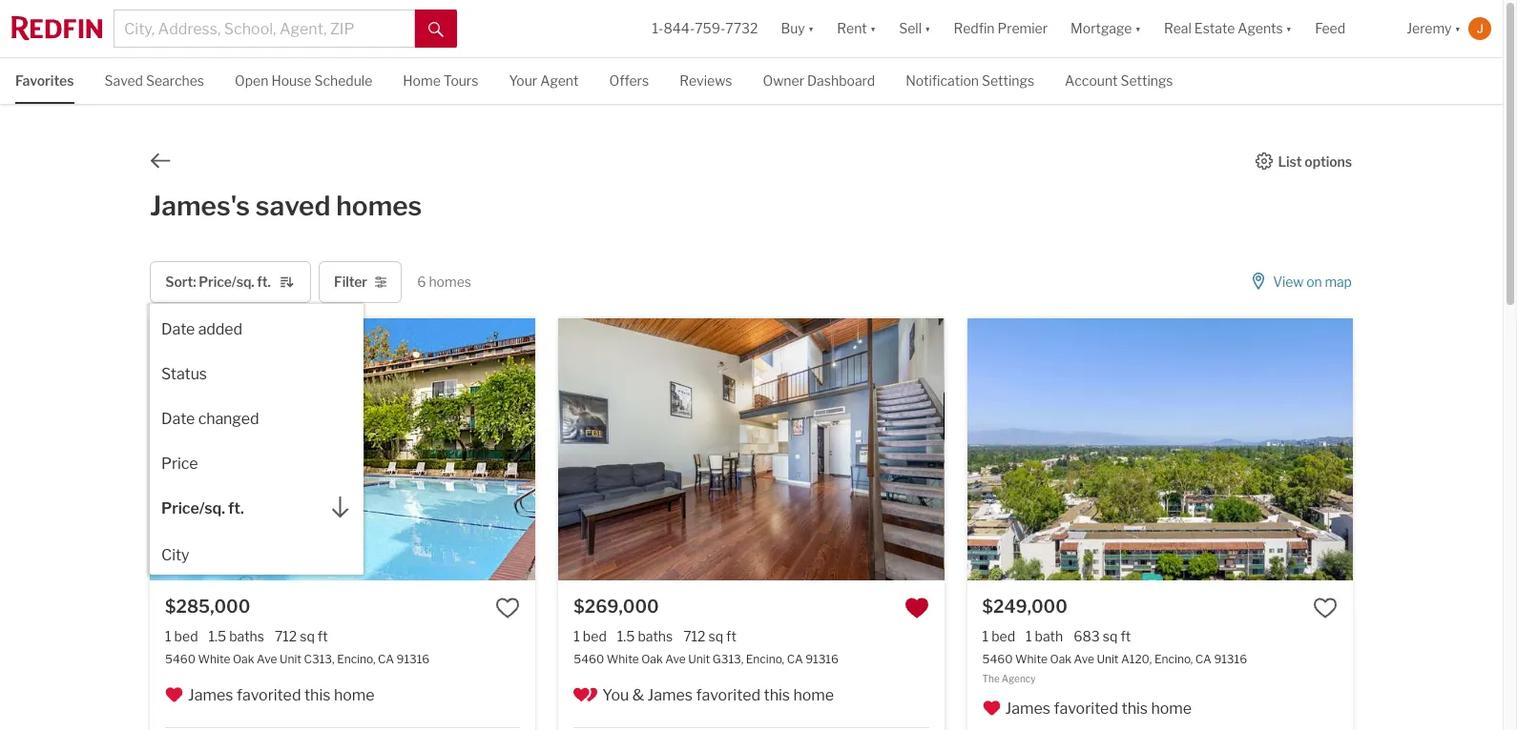 Task type: locate. For each thing, give the bounding box(es) containing it.
1 712 from the left
[[275, 629, 297, 645]]

▾ for mortgage ▾
[[1135, 20, 1141, 37]]

list
[[1278, 153, 1302, 169]]

home tours link
[[403, 58, 478, 102]]

1.5 baths down $269,000
[[617, 629, 673, 645]]

1.5 down $269,000
[[617, 629, 635, 645]]

homes up filter popup button
[[336, 190, 422, 222]]

offers
[[609, 73, 649, 89]]

1 horizontal spatial ft
[[726, 629, 736, 645]]

bed
[[174, 629, 198, 645], [583, 629, 607, 645], [991, 629, 1015, 645]]

1 horizontal spatial 1.5
[[617, 629, 635, 645]]

0 horizontal spatial 712
[[275, 629, 297, 645]]

2 horizontal spatial encino,
[[1154, 653, 1193, 667]]

ft up g313,
[[726, 629, 736, 645]]

1 down $285,000
[[165, 629, 171, 645]]

city button
[[150, 531, 364, 576]]

homes
[[336, 190, 422, 222], [429, 274, 471, 290]]

712 for $269,000
[[683, 629, 706, 645]]

mortgage
[[1071, 20, 1132, 37]]

1 horizontal spatial 1 bed
[[574, 629, 607, 645]]

sort
[[165, 274, 193, 290]]

▾ for buy ▾
[[808, 20, 814, 37]]

ft. up city button
[[228, 500, 244, 518]]

ca right c313,
[[378, 653, 394, 667]]

1
[[165, 629, 171, 645], [574, 629, 580, 645], [982, 629, 989, 645], [1026, 629, 1032, 645]]

▾ for rent ▾
[[870, 20, 876, 37]]

1 horizontal spatial homes
[[429, 274, 471, 290]]

1 ▾ from the left
[[808, 20, 814, 37]]

0 horizontal spatial ave
[[257, 653, 277, 667]]

0 horizontal spatial 1.5 baths
[[209, 629, 264, 645]]

2 1.5 from the left
[[617, 629, 635, 645]]

7732
[[725, 20, 758, 37]]

sq up 5460 white oak ave unit c313, encino, ca 91316
[[300, 629, 315, 645]]

1 1 bed from the left
[[165, 629, 198, 645]]

ave inside 5460 white oak ave unit a120, encino, ca 91316 the agency
[[1074, 653, 1094, 667]]

price/sq. ft.
[[161, 500, 244, 518]]

91316 right a120,
[[1214, 653, 1247, 667]]

james favorited this home down 5460 white oak ave unit c313, encino, ca 91316
[[188, 687, 375, 705]]

james's
[[150, 190, 250, 222]]

2 horizontal spatial sq
[[1103, 629, 1118, 645]]

offers link
[[609, 58, 649, 102]]

1 712 sq ft from the left
[[275, 629, 328, 645]]

3 ▾ from the left
[[925, 20, 931, 37]]

1 horizontal spatial favorite button checkbox
[[904, 596, 929, 621]]

1.5 baths for $285,000
[[209, 629, 264, 645]]

favorite button checkbox
[[496, 596, 520, 621], [904, 596, 929, 621], [1313, 596, 1338, 621]]

this
[[304, 687, 331, 705], [764, 687, 790, 705], [1121, 700, 1148, 719]]

0 horizontal spatial favorite button image
[[496, 596, 520, 621]]

1 horizontal spatial baths
[[638, 629, 673, 645]]

5460 white oak ave unit a120, encino, ca 91316 the agency
[[982, 653, 1247, 685]]

ave left c313,
[[257, 653, 277, 667]]

white up agency
[[1015, 653, 1047, 667]]

1 ft from the left
[[318, 629, 328, 645]]

filter button
[[319, 261, 402, 304]]

notification
[[906, 73, 979, 89]]

sell
[[899, 20, 922, 37]]

5460 white oak ave unit c313, encino, ca 91316
[[165, 653, 430, 667]]

1 ca from the left
[[378, 653, 394, 667]]

2 horizontal spatial this
[[1121, 700, 1148, 719]]

2 ave from the left
[[665, 653, 686, 667]]

1 baths from the left
[[229, 629, 264, 645]]

5460 up you
[[574, 653, 604, 667]]

0 horizontal spatial unit
[[280, 653, 302, 667]]

ft. up date added button
[[257, 274, 271, 290]]

712 sq ft up 5460 white oak ave unit g313, encino, ca 91316
[[683, 629, 736, 645]]

2 favorite button image from the left
[[904, 596, 929, 621]]

2 horizontal spatial unit
[[1097, 653, 1119, 667]]

price/sq.
[[199, 274, 254, 290], [161, 500, 225, 518]]

encino, right c313,
[[337, 653, 375, 667]]

the
[[982, 674, 1000, 685]]

real
[[1164, 20, 1192, 37]]

dialog containing date added
[[150, 305, 364, 576]]

▾ right the "mortgage"
[[1135, 20, 1141, 37]]

1 horizontal spatial this
[[764, 687, 790, 705]]

2 ▾ from the left
[[870, 20, 876, 37]]

1 horizontal spatial 712
[[683, 629, 706, 645]]

City, Address, School, Agent, ZIP search field
[[114, 10, 415, 48]]

jeremy
[[1406, 20, 1452, 37]]

1 91316 from the left
[[396, 653, 430, 667]]

settings down the redfin premier button
[[982, 73, 1034, 89]]

0 horizontal spatial home
[[334, 687, 375, 705]]

2 horizontal spatial white
[[1015, 653, 1047, 667]]

1 favorite button checkbox from the left
[[496, 596, 520, 621]]

1 ave from the left
[[257, 653, 277, 667]]

1 horizontal spatial ave
[[665, 653, 686, 667]]

3 sq from the left
[[1103, 629, 1118, 645]]

bed for $269,000
[[583, 629, 607, 645]]

james favorited this home down 5460 white oak ave unit a120, encino, ca 91316 the agency
[[1005, 700, 1192, 719]]

1 favorite button image from the left
[[496, 596, 520, 621]]

your
[[509, 73, 537, 89]]

712 sq ft for $285,000
[[275, 629, 328, 645]]

encino, for $269,000
[[746, 653, 784, 667]]

3 photo of 5460 white oak ave unit a120, encino, ca 91316 image from the left
[[1353, 319, 1517, 581]]

2 horizontal spatial favorite button image
[[1313, 596, 1338, 621]]

baths
[[229, 629, 264, 645], [638, 629, 673, 645]]

sq
[[300, 629, 315, 645], [708, 629, 723, 645], [1103, 629, 1118, 645]]

3 ft from the left
[[1120, 629, 1131, 645]]

home
[[403, 73, 441, 89]]

c313,
[[304, 653, 334, 667]]

1 bed down $249,000 at the right of page
[[982, 629, 1015, 645]]

ave for $269,000
[[665, 653, 686, 667]]

3 unit from the left
[[1097, 653, 1119, 667]]

2 ft from the left
[[726, 629, 736, 645]]

712 sq ft up 5460 white oak ave unit c313, encino, ca 91316
[[275, 629, 328, 645]]

2 712 from the left
[[683, 629, 706, 645]]

1 bed from the left
[[174, 629, 198, 645]]

1 date from the top
[[161, 321, 195, 339]]

▾ right buy
[[808, 20, 814, 37]]

▾ right rent at the top of the page
[[870, 20, 876, 37]]

1.5 baths down $285,000
[[209, 629, 264, 645]]

favorited down g313,
[[696, 687, 760, 705]]

2 5460 from the left
[[574, 653, 604, 667]]

683 sq ft
[[1074, 629, 1131, 645]]

0 horizontal spatial this
[[304, 687, 331, 705]]

3 encino, from the left
[[1154, 653, 1193, 667]]

2 1.5 baths from the left
[[617, 629, 673, 645]]

james down $285,000
[[188, 687, 233, 705]]

ave down 683
[[1074, 653, 1094, 667]]

white down $285,000
[[198, 653, 230, 667]]

account settings link
[[1065, 58, 1173, 102]]

1 oak from the left
[[233, 653, 254, 667]]

you
[[602, 687, 629, 705]]

favorite button image for $249,000
[[1313, 596, 1338, 621]]

favorited
[[237, 687, 301, 705], [696, 687, 760, 705], [1054, 700, 1118, 719]]

encino, right g313,
[[746, 653, 784, 667]]

6 ▾ from the left
[[1455, 20, 1461, 37]]

0 horizontal spatial baths
[[229, 629, 264, 645]]

1.5 down $285,000
[[209, 629, 226, 645]]

view on map button
[[1249, 261, 1353, 304]]

1 1.5 baths from the left
[[209, 629, 264, 645]]

91316 right c313,
[[396, 653, 430, 667]]

oak for $285,000
[[233, 653, 254, 667]]

1 horizontal spatial 5460
[[574, 653, 604, 667]]

1 unit from the left
[[280, 653, 302, 667]]

sq up 5460 white oak ave unit g313, encino, ca 91316
[[708, 629, 723, 645]]

searches
[[146, 73, 204, 89]]

sell ▾ button
[[887, 0, 942, 57]]

ca
[[378, 653, 394, 667], [787, 653, 803, 667], [1195, 653, 1212, 667]]

2 bed from the left
[[583, 629, 607, 645]]

unit inside 5460 white oak ave unit a120, encino, ca 91316 the agency
[[1097, 653, 1119, 667]]

2 horizontal spatial 1 bed
[[982, 629, 1015, 645]]

price/sq. right :
[[199, 274, 254, 290]]

3 ave from the left
[[1074, 653, 1094, 667]]

1 bed
[[165, 629, 198, 645], [574, 629, 607, 645], [982, 629, 1015, 645]]

on
[[1306, 274, 1322, 290]]

2 horizontal spatial ave
[[1074, 653, 1094, 667]]

sq for $285,000
[[300, 629, 315, 645]]

1 horizontal spatial oak
[[641, 653, 663, 667]]

mortgage ▾ button
[[1071, 0, 1141, 57]]

2 horizontal spatial ft
[[1120, 629, 1131, 645]]

encino, for $285,000
[[337, 653, 375, 667]]

ave for $285,000
[[257, 653, 277, 667]]

bed down $269,000
[[583, 629, 607, 645]]

bed down $249,000 at the right of page
[[991, 629, 1015, 645]]

white for $285,000
[[198, 653, 230, 667]]

favorited down 5460 white oak ave unit a120, encino, ca 91316 the agency
[[1054, 700, 1118, 719]]

0 horizontal spatial bed
[[174, 629, 198, 645]]

1.5 baths
[[209, 629, 264, 645], [617, 629, 673, 645]]

1 vertical spatial ft.
[[228, 500, 244, 518]]

settings right the account
[[1121, 73, 1173, 89]]

1 horizontal spatial ca
[[787, 653, 803, 667]]

1 horizontal spatial white
[[607, 653, 639, 667]]

unit down "683 sq ft"
[[1097, 653, 1119, 667]]

2 oak from the left
[[641, 653, 663, 667]]

favorite button checkbox for $249,000
[[1313, 596, 1338, 621]]

1 horizontal spatial settings
[[1121, 73, 1173, 89]]

2 91316 from the left
[[805, 653, 839, 667]]

unit left g313,
[[688, 653, 710, 667]]

3 favorite button checkbox from the left
[[1313, 596, 1338, 621]]

1 encino, from the left
[[337, 653, 375, 667]]

homes right 6
[[429, 274, 471, 290]]

2 1 bed from the left
[[574, 629, 607, 645]]

1 for $285,000
[[165, 629, 171, 645]]

ft up a120,
[[1120, 629, 1131, 645]]

ca right g313,
[[787, 653, 803, 667]]

0 horizontal spatial 1.5
[[209, 629, 226, 645]]

0 horizontal spatial ca
[[378, 653, 394, 667]]

account settings
[[1065, 73, 1173, 89]]

1 down $269,000
[[574, 629, 580, 645]]

2 horizontal spatial oak
[[1050, 653, 1071, 667]]

this down c313,
[[304, 687, 331, 705]]

▾ right the sell
[[925, 20, 931, 37]]

favorite button image
[[496, 596, 520, 621], [904, 596, 929, 621], [1313, 596, 1338, 621]]

1 horizontal spatial sq
[[708, 629, 723, 645]]

encino,
[[337, 653, 375, 667], [746, 653, 784, 667], [1154, 653, 1193, 667]]

1 up the
[[982, 629, 989, 645]]

1 white from the left
[[198, 653, 230, 667]]

2 date from the top
[[161, 411, 195, 429]]

settings for account settings
[[1121, 73, 1173, 89]]

712 sq ft for $269,000
[[683, 629, 736, 645]]

schedule
[[314, 73, 372, 89]]

0 vertical spatial homes
[[336, 190, 422, 222]]

mortgage ▾ button
[[1059, 0, 1152, 57]]

3 ca from the left
[[1195, 653, 1212, 667]]

unit
[[280, 653, 302, 667], [688, 653, 710, 667], [1097, 653, 1119, 667]]

1 photo of 5460 white oak ave unit c313, encino, ca 91316 image from the left
[[0, 319, 150, 581]]

2 horizontal spatial 5460
[[982, 653, 1013, 667]]

dialog
[[150, 305, 364, 576]]

favorite button checkbox for $285,000
[[496, 596, 520, 621]]

baths for $285,000
[[229, 629, 264, 645]]

2 settings from the left
[[1121, 73, 1173, 89]]

1 bed for $269,000
[[574, 629, 607, 645]]

1 left bath
[[1026, 629, 1032, 645]]

added
[[198, 321, 242, 339]]

▾ right agents
[[1286, 20, 1292, 37]]

1 horizontal spatial 91316
[[805, 653, 839, 667]]

date added button
[[150, 305, 364, 350]]

0 horizontal spatial white
[[198, 653, 230, 667]]

date inside button
[[161, 321, 195, 339]]

james's saved homes
[[150, 190, 422, 222]]

oak down bath
[[1050, 653, 1071, 667]]

1 bath
[[1026, 629, 1063, 645]]

owner dashboard link
[[763, 58, 875, 102]]

ca for $285,000
[[378, 653, 394, 667]]

white up you
[[607, 653, 639, 667]]

2 baths from the left
[[638, 629, 673, 645]]

agents
[[1238, 20, 1283, 37]]

2 unit from the left
[[688, 653, 710, 667]]

price/sq. down price
[[161, 500, 225, 518]]

2 encino, from the left
[[746, 653, 784, 667]]

price
[[161, 455, 198, 474]]

1 horizontal spatial 712 sq ft
[[683, 629, 736, 645]]

baths down $285,000
[[229, 629, 264, 645]]

notification settings
[[906, 73, 1034, 89]]

0 horizontal spatial favorite button checkbox
[[496, 596, 520, 621]]

ca right a120,
[[1195, 653, 1212, 667]]

1 settings from the left
[[982, 73, 1034, 89]]

date left added
[[161, 321, 195, 339]]

1 bed down $285,000
[[165, 629, 198, 645]]

2 horizontal spatial 91316
[[1214, 653, 1247, 667]]

2 horizontal spatial ca
[[1195, 653, 1212, 667]]

this down 5460 white oak ave unit a120, encino, ca 91316 the agency
[[1121, 700, 1148, 719]]

3 1 from the left
[[982, 629, 989, 645]]

0 vertical spatial ft.
[[257, 274, 271, 290]]

sq right 683
[[1103, 629, 1118, 645]]

status button
[[150, 350, 364, 394]]

0 horizontal spatial 712 sq ft
[[275, 629, 328, 645]]

photo of 5460 white oak ave unit a120, encino, ca 91316 image
[[582, 319, 967, 581], [967, 319, 1353, 581], [1353, 319, 1517, 581]]

oak for $269,000
[[641, 653, 663, 667]]

ca inside 5460 white oak ave unit a120, encino, ca 91316 the agency
[[1195, 653, 1212, 667]]

1 5460 from the left
[[165, 653, 196, 667]]

baths down $269,000
[[638, 629, 673, 645]]

$249,000
[[982, 597, 1068, 617]]

4 ▾ from the left
[[1135, 20, 1141, 37]]

settings for notification settings
[[982, 73, 1034, 89]]

712
[[275, 629, 297, 645], [683, 629, 706, 645]]

0 horizontal spatial ft.
[[228, 500, 244, 518]]

1 horizontal spatial 1.5 baths
[[617, 629, 673, 645]]

0 vertical spatial date
[[161, 321, 195, 339]]

91316
[[396, 653, 430, 667], [805, 653, 839, 667], [1214, 653, 1247, 667]]

3 5460 from the left
[[982, 653, 1013, 667]]

0 horizontal spatial oak
[[233, 653, 254, 667]]

1 horizontal spatial james
[[647, 687, 693, 705]]

3 white from the left
[[1015, 653, 1047, 667]]

encino, right a120,
[[1154, 653, 1193, 667]]

ft up c313,
[[318, 629, 328, 645]]

buy ▾
[[781, 20, 814, 37]]

1 horizontal spatial home
[[793, 687, 834, 705]]

date changed
[[161, 411, 259, 429]]

1 vertical spatial price/sq.
[[161, 500, 225, 518]]

1 horizontal spatial james favorited this home
[[1005, 700, 1192, 719]]

1 sq from the left
[[300, 629, 315, 645]]

oak up &
[[641, 653, 663, 667]]

1 bed for $249,000
[[982, 629, 1015, 645]]

0 horizontal spatial 91316
[[396, 653, 430, 667]]

agency
[[1002, 674, 1036, 685]]

3 91316 from the left
[[1214, 653, 1247, 667]]

ave left g313,
[[665, 653, 686, 667]]

estate
[[1194, 20, 1235, 37]]

price/sq. inside button
[[161, 500, 225, 518]]

91316 right g313,
[[805, 653, 839, 667]]

1 horizontal spatial favorite button image
[[904, 596, 929, 621]]

ft.
[[257, 274, 271, 290], [228, 500, 244, 518]]

0 horizontal spatial encino,
[[337, 653, 375, 667]]

buy
[[781, 20, 805, 37]]

712 up 5460 white oak ave unit c313, encino, ca 91316
[[275, 629, 297, 645]]

6
[[417, 274, 426, 290]]

date up price
[[161, 411, 195, 429]]

1 1 from the left
[[165, 629, 171, 645]]

0 horizontal spatial 5460
[[165, 653, 196, 667]]

1 1.5 from the left
[[209, 629, 226, 645]]

2 photo of 5460 white oak ave unit a120, encino, ca 91316 image from the left
[[967, 319, 1353, 581]]

rent ▾ button
[[837, 0, 876, 57]]

3 oak from the left
[[1050, 653, 1071, 667]]

3 favorite button image from the left
[[1313, 596, 1338, 621]]

james down agency
[[1005, 700, 1051, 719]]

1 vertical spatial date
[[161, 411, 195, 429]]

this down 5460 white oak ave unit g313, encino, ca 91316
[[764, 687, 790, 705]]

3 bed from the left
[[991, 629, 1015, 645]]

5460 up the
[[982, 653, 1013, 667]]

0 horizontal spatial favorited
[[237, 687, 301, 705]]

date inside button
[[161, 411, 195, 429]]

ft for $269,000
[[726, 629, 736, 645]]

1 horizontal spatial unit
[[688, 653, 710, 667]]

james right &
[[647, 687, 693, 705]]

2 horizontal spatial favorite button checkbox
[[1313, 596, 1338, 621]]

oak down $285,000
[[233, 653, 254, 667]]

2 1 from the left
[[574, 629, 580, 645]]

photo of 5460 white oak ave unit c313, encino, ca 91316 image
[[0, 319, 150, 581], [150, 319, 536, 581], [535, 319, 921, 581]]

2 ca from the left
[[787, 653, 803, 667]]

you & james favorited this home
[[602, 687, 834, 705]]

oak
[[233, 653, 254, 667], [641, 653, 663, 667], [1050, 653, 1071, 667]]

0 horizontal spatial 1 bed
[[165, 629, 198, 645]]

date for date changed
[[161, 411, 195, 429]]

unit left c313,
[[280, 653, 302, 667]]

▾ left user photo
[[1455, 20, 1461, 37]]

0 horizontal spatial settings
[[982, 73, 1034, 89]]

$269,000
[[574, 597, 659, 617]]

photo of 5460 white oak ave unit g313, encino, ca 91316 image
[[173, 319, 559, 581], [558, 319, 944, 581], [944, 319, 1330, 581]]

0 horizontal spatial sq
[[300, 629, 315, 645]]

2 sq from the left
[[708, 629, 723, 645]]

favorited down 5460 white oak ave unit c313, encino, ca 91316
[[237, 687, 301, 705]]

2 horizontal spatial bed
[[991, 629, 1015, 645]]

bed down $285,000
[[174, 629, 198, 645]]

2 712 sq ft from the left
[[683, 629, 736, 645]]

1 bed down $269,000
[[574, 629, 607, 645]]

3 photo of 5460 white oak ave unit g313, encino, ca 91316 image from the left
[[944, 319, 1330, 581]]

5460 down $285,000
[[165, 653, 196, 667]]

0 horizontal spatial james favorited this home
[[188, 687, 375, 705]]

1.5
[[209, 629, 226, 645], [617, 629, 635, 645]]

712 up 5460 white oak ave unit g313, encino, ca 91316
[[683, 629, 706, 645]]

white for $269,000
[[607, 653, 639, 667]]

1 horizontal spatial encino,
[[746, 653, 784, 667]]

2 favorite button checkbox from the left
[[904, 596, 929, 621]]

712 sq ft
[[275, 629, 328, 645], [683, 629, 736, 645]]

0 horizontal spatial ft
[[318, 629, 328, 645]]

▾
[[808, 20, 814, 37], [870, 20, 876, 37], [925, 20, 931, 37], [1135, 20, 1141, 37], [1286, 20, 1292, 37], [1455, 20, 1461, 37]]

1 horizontal spatial bed
[[583, 629, 607, 645]]

3 1 bed from the left
[[982, 629, 1015, 645]]

real estate agents ▾
[[1164, 20, 1292, 37]]

g313,
[[713, 653, 743, 667]]

2 white from the left
[[607, 653, 639, 667]]



Task type: vqa. For each thing, say whether or not it's contained in the screenshot.
first Date from the top of the page
yes



Task type: describe. For each thing, give the bounding box(es) containing it.
favorite button checkbox for $269,000
[[904, 596, 929, 621]]

your agent link
[[509, 58, 579, 102]]

account
[[1065, 73, 1118, 89]]

house
[[271, 73, 311, 89]]

filter
[[334, 274, 367, 290]]

$285,000
[[165, 597, 250, 617]]

a120,
[[1121, 653, 1152, 667]]

jeremy ▾
[[1406, 20, 1461, 37]]

&
[[632, 687, 644, 705]]

buy ▾ button
[[781, 0, 814, 57]]

844-
[[663, 20, 695, 37]]

favorite button image for $285,000
[[496, 596, 520, 621]]

rent
[[837, 20, 867, 37]]

saved
[[105, 73, 143, 89]]

user photo image
[[1468, 17, 1491, 40]]

1-844-759-7732
[[652, 20, 758, 37]]

683
[[1074, 629, 1100, 645]]

1 vertical spatial homes
[[429, 274, 471, 290]]

bed for $285,000
[[174, 629, 198, 645]]

open house schedule link
[[235, 58, 372, 102]]

view
[[1273, 274, 1304, 290]]

map
[[1325, 274, 1352, 290]]

5460 for $285,000
[[165, 653, 196, 667]]

oak inside 5460 white oak ave unit a120, encino, ca 91316 the agency
[[1050, 653, 1071, 667]]

1 photo of 5460 white oak ave unit a120, encino, ca 91316 image from the left
[[582, 319, 967, 581]]

favorite button image for $269,000
[[904, 596, 929, 621]]

list options button
[[1254, 152, 1353, 169]]

open house schedule
[[235, 73, 372, 89]]

date for date added
[[161, 321, 195, 339]]

owner
[[763, 73, 804, 89]]

sq for $269,000
[[708, 629, 723, 645]]

mortgage ▾
[[1071, 20, 1141, 37]]

0 vertical spatial price/sq.
[[199, 274, 254, 290]]

1.5 baths for $269,000
[[617, 629, 673, 645]]

0 horizontal spatial homes
[[336, 190, 422, 222]]

reviews
[[679, 73, 732, 89]]

submit search image
[[428, 22, 444, 37]]

options
[[1305, 153, 1352, 169]]

2 horizontal spatial home
[[1151, 700, 1192, 719]]

notification settings link
[[906, 58, 1034, 102]]

rent ▾ button
[[826, 0, 887, 57]]

redfin premier
[[954, 20, 1048, 37]]

1 horizontal spatial favorited
[[696, 687, 760, 705]]

saved
[[256, 190, 331, 222]]

sell ▾
[[899, 20, 931, 37]]

saved searches link
[[105, 58, 204, 102]]

unit for $269,000
[[688, 653, 710, 667]]

price/sq. ft. button
[[150, 484, 364, 531]]

1 for $249,000
[[982, 629, 989, 645]]

white inside 5460 white oak ave unit a120, encino, ca 91316 the agency
[[1015, 653, 1047, 667]]

5460 for $269,000
[[574, 653, 604, 667]]

dashboard
[[807, 73, 875, 89]]

2 horizontal spatial james
[[1005, 700, 1051, 719]]

4 1 from the left
[[1026, 629, 1032, 645]]

date added
[[161, 321, 242, 339]]

tours
[[443, 73, 478, 89]]

agent
[[540, 73, 579, 89]]

2 horizontal spatial favorited
[[1054, 700, 1118, 719]]

1-844-759-7732 link
[[652, 20, 758, 37]]

0 horizontal spatial james
[[188, 687, 233, 705]]

▾ for jeremy ▾
[[1455, 20, 1461, 37]]

1 for $269,000
[[574, 629, 580, 645]]

sq for $249,000
[[1103, 629, 1118, 645]]

ca for $269,000
[[787, 653, 803, 667]]

1 horizontal spatial ft.
[[257, 274, 271, 290]]

date changed button
[[150, 394, 364, 439]]

5 ▾ from the left
[[1286, 20, 1292, 37]]

1-
[[652, 20, 663, 37]]

price button
[[150, 439, 364, 484]]

bath
[[1035, 629, 1063, 645]]

1 photo of 5460 white oak ave unit g313, encino, ca 91316 image from the left
[[173, 319, 559, 581]]

redfin premier button
[[942, 0, 1059, 57]]

ft. inside button
[[228, 500, 244, 518]]

91316 for $285,000
[[396, 653, 430, 667]]

reviews link
[[679, 58, 732, 102]]

2 photo of 5460 white oak ave unit g313, encino, ca 91316 image from the left
[[558, 319, 944, 581]]

91316 for $269,000
[[805, 653, 839, 667]]

2 photo of 5460 white oak ave unit c313, encino, ca 91316 image from the left
[[150, 319, 536, 581]]

6 homes
[[417, 274, 471, 290]]

unit for $285,000
[[280, 653, 302, 667]]

5460 inside 5460 white oak ave unit a120, encino, ca 91316 the agency
[[982, 653, 1013, 667]]

3 photo of 5460 white oak ave unit c313, encino, ca 91316 image from the left
[[535, 319, 921, 581]]

real estate agents ▾ link
[[1164, 0, 1292, 57]]

sort : price/sq. ft.
[[165, 274, 271, 290]]

1 bed for $285,000
[[165, 629, 198, 645]]

sell ▾ button
[[899, 0, 931, 57]]

ft for $249,000
[[1120, 629, 1131, 645]]

ft for $285,000
[[318, 629, 328, 645]]

feed button
[[1303, 0, 1395, 57]]

▾ for sell ▾
[[925, 20, 931, 37]]

your agent
[[509, 73, 579, 89]]

premier
[[998, 20, 1048, 37]]

city
[[161, 547, 189, 565]]

baths for $269,000
[[638, 629, 673, 645]]

home tours
[[403, 73, 478, 89]]

91316 inside 5460 white oak ave unit a120, encino, ca 91316 the agency
[[1214, 653, 1247, 667]]

bed for $249,000
[[991, 629, 1015, 645]]

1.5 for $269,000
[[617, 629, 635, 645]]

encino, inside 5460 white oak ave unit a120, encino, ca 91316 the agency
[[1154, 653, 1193, 667]]

1.5 for $285,000
[[209, 629, 226, 645]]

saved searches
[[105, 73, 204, 89]]

:
[[193, 274, 196, 290]]

712 for $285,000
[[275, 629, 297, 645]]

list options
[[1278, 153, 1352, 169]]

open
[[235, 73, 268, 89]]

status
[[161, 366, 207, 384]]

rent ▾
[[837, 20, 876, 37]]

5460 white oak ave unit g313, encino, ca 91316
[[574, 653, 839, 667]]

owner dashboard
[[763, 73, 875, 89]]

real estate agents ▾ button
[[1152, 0, 1303, 57]]



